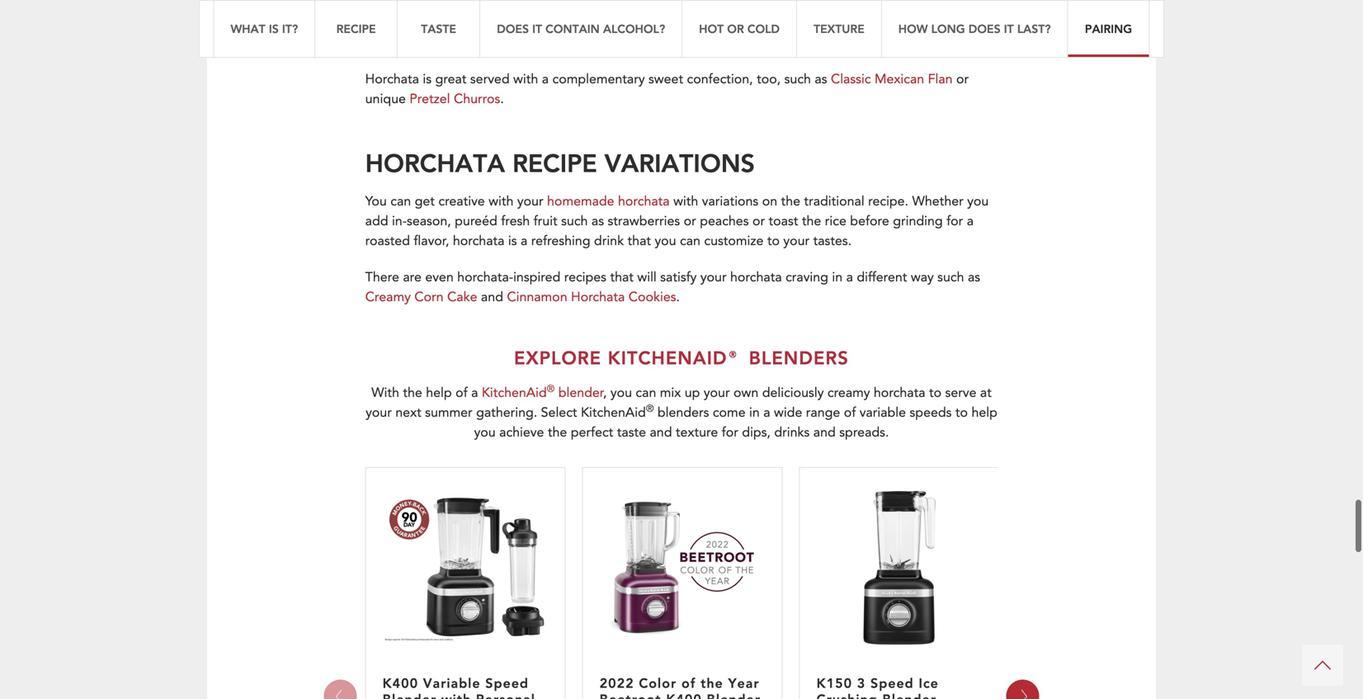 Task type: describe. For each thing, give the bounding box(es) containing it.
for inside with variations on the traditional recipe. whether you add in-season, pureéd fresh fruit such as strawberries or peaches or toast the rice before grinding for a roasted flavor, horchata is a refreshing drink that you can customize to your tastes.
[[947, 201, 963, 219]]

get
[[415, 181, 435, 199]]

1 vertical spatial homemade
[[547, 181, 615, 199]]

at
[[981, 372, 992, 391]]

own
[[734, 372, 759, 391]]

what is it? button
[[213, 0, 315, 58]]

crushing
[[817, 679, 878, 696]]

well
[[455, 0, 478, 1]]

pretzel
[[410, 79, 450, 97]]

with
[[372, 372, 399, 391]]

customize
[[704, 221, 764, 239]]

to inside with variations on the traditional recipe. whether you add in-season, pureéd fresh fruit such as strawberries or peaches or toast the rice before grinding for a roasted flavor, horchata is a refreshing drink that you can customize to your tastes.
[[767, 221, 780, 239]]

and inside the there are even horchata-inspired recipes that will satisfy your horchata craving in a different way such as creamy corn cake and cinnamon horchata cookies .
[[481, 277, 503, 295]]

cold
[[748, 21, 780, 36]]

green
[[488, 22, 525, 41]]

serve
[[946, 372, 977, 391]]

the inside blenders come in a wide range of variable speeds to help you achieve the perfect taste and texture for dips, drinks and spreads.
[[548, 412, 567, 430]]

especially
[[837, 0, 895, 1]]

pairs
[[423, 0, 451, 1]]

horchata inside the there are even horchata-inspired recipes that will satisfy your horchata craving in a different way such as creamy corn cake and cinnamon horchata cookies .
[[571, 277, 625, 295]]

drinks
[[775, 412, 810, 430]]

jar
[[441, 695, 463, 699]]

such inside with variations on the traditional recipe. whether you add in-season, pureéd fresh fruit such as strawberries or peaches or toast the rice before grinding for a roasted flavor, horchata is a refreshing drink that you can customize to your tastes.
[[561, 201, 588, 219]]

horchata for horchata is great served with a complementary sweet confection, too, such as classic mexican flan
[[365, 59, 419, 77]]

and inside horchata pairs well with a mexican, spanish or latin american menu and tastes especially refreshing served alongside your favorite spicy dishes. some dishes to try with homemade horchata include
[[773, 0, 795, 1]]

speeds
[[910, 392, 952, 410]]

served inside horchata pairs well with a mexican, spanish or latin american menu and tastes especially refreshing served alongside your favorite spicy dishes. some dishes to try with homemade horchata include
[[365, 3, 405, 21]]

taste
[[421, 21, 456, 36]]

, inside the , you can mix up your own deliciously creamy horchata to serve at your next summer gathering. select kitchenaid
[[603, 372, 607, 391]]

previous image
[[1014, 674, 1035, 695]]

gathering.
[[476, 392, 538, 410]]

spanish for spanish rice , green chili tamales and chilaquiles with spicy beetroot salsa .
[[406, 22, 452, 41]]

the right on
[[781, 181, 801, 199]]

can inside the , you can mix up your own deliciously creamy horchata to serve at your next summer gathering. select kitchenaid
[[636, 372, 656, 391]]

blender inside 2022 color of the year beetroot k400 blender
[[707, 679, 761, 696]]

. inside the there are even horchata-inspired recipes that will satisfy your horchata craving in a different way such as creamy corn cake and cinnamon horchata cookies .
[[676, 277, 680, 295]]

your inside horchata pairs well with a mexican, spanish or latin american menu and tastes especially refreshing served alongside your favorite spicy dishes. some dishes to try with homemade horchata include
[[470, 3, 496, 21]]

a inside the there are even horchata-inspired recipes that will satisfy your horchata craving in a different way such as creamy corn cake and cinnamon horchata cookies .
[[846, 257, 853, 275]]

sweet
[[649, 59, 683, 77]]

horchata pairs well with a mexican, spanish or latin american menu and tastes especially refreshing served alongside your favorite spicy dishes. some dishes to try with homemade horchata include
[[365, 0, 958, 21]]

creamy
[[828, 372, 870, 391]]

a inside with the help of a kitchenaid ® blender
[[471, 372, 478, 391]]

spanish for spanish fideo
[[941, 3, 987, 21]]

cinnamon horchata cookies link
[[507, 277, 676, 295]]

k150
[[817, 663, 853, 680]]

pretzel churros .
[[410, 79, 504, 97]]

american
[[676, 0, 732, 1]]

0 horizontal spatial can
[[391, 181, 411, 199]]

latin
[[644, 0, 672, 1]]

homemade horchata link
[[547, 181, 670, 199]]

cinnamon
[[507, 277, 568, 295]]

you inside the , you can mix up your own deliciously creamy horchata to serve at your next summer gathering. select kitchenaid
[[611, 372, 632, 391]]

horchata up strawberries
[[618, 181, 670, 199]]

rice
[[456, 22, 481, 41]]

rice
[[825, 201, 847, 219]]

blender inside k150 3 speed ice crushing blender
[[883, 679, 937, 696]]

satisfy
[[660, 257, 697, 275]]

spanish rice link
[[406, 22, 481, 41]]

is for what
[[269, 21, 279, 36]]

alcohol?
[[603, 21, 665, 36]]

does
[[497, 21, 529, 36]]

help inside blenders come in a wide range of variable speeds to help you achieve the perfect taste and texture for dips, drinks and spreads.
[[972, 392, 998, 410]]

fresh
[[501, 201, 530, 219]]

mexican,
[[521, 0, 575, 1]]

your inside with variations on the traditional recipe. whether you add in-season, pureéd fresh fruit such as strawberries or peaches or toast the rice before grinding for a roasted flavor, horchata is a refreshing drink that you can customize to your tastes.
[[784, 221, 810, 239]]

as inside the there are even horchata-inspired recipes that will satisfy your horchata craving in a different way such as creamy corn cake and cinnamon horchata cookies .
[[968, 257, 981, 275]]

horchata inside the there are even horchata-inspired recipes that will satisfy your horchata craving in a different way such as creamy corn cake and cinnamon horchata cookies .
[[730, 257, 782, 275]]

before
[[850, 201, 890, 219]]

does it contain alcohol?
[[497, 21, 665, 36]]

chili
[[529, 22, 555, 41]]

0 vertical spatial beetroot
[[767, 22, 819, 41]]

spicy
[[548, 3, 578, 21]]

variations
[[702, 181, 759, 199]]

with down menu
[[740, 3, 765, 21]]

refreshing inside with variations on the traditional recipe. whether you add in-season, pureéd fresh fruit such as strawberries or peaches or toast the rice before grinding for a roasted flavor, horchata is a refreshing drink that you can customize to your tastes.
[[531, 221, 591, 239]]

strawberries
[[608, 201, 680, 219]]

previous image
[[329, 674, 349, 695]]

tamales
[[558, 22, 606, 41]]

with down try
[[703, 22, 728, 41]]

next
[[396, 392, 422, 410]]

to inside horchata pairs well with a mexican, spanish or latin american menu and tastes especially refreshing served alongside your favorite spicy dishes. some dishes to try with homemade horchata include
[[704, 3, 717, 21]]

flavor,
[[414, 221, 449, 239]]

as inside with variations on the traditional recipe. whether you add in-season, pureéd fresh fruit such as strawberries or peaches or toast the rice before grinding for a roasted flavor, horchata is a refreshing drink that you can customize to your tastes.
[[592, 201, 604, 219]]

or inside 'hot or cold' button
[[727, 21, 744, 36]]

menu
[[736, 0, 769, 1]]

dishes.
[[581, 3, 622, 21]]

unique
[[365, 79, 406, 97]]

blenders
[[658, 392, 709, 410]]

are
[[403, 257, 422, 275]]

pretzel churros link
[[410, 79, 500, 97]]

you right whether
[[968, 181, 989, 199]]

churros
[[454, 79, 500, 97]]

horchata inside horchata pairs well with a mexican, spanish or latin american menu and tastes especially refreshing served alongside your favorite spicy dishes. some dishes to try with homemade horchata include
[[839, 3, 891, 21]]

your up come
[[704, 372, 730, 391]]

last?
[[1018, 21, 1051, 36]]

summer
[[425, 392, 473, 410]]

year
[[728, 663, 760, 680]]

spanish rice , green chili tamales and chilaquiles with spicy beetroot salsa .
[[406, 22, 860, 41]]

1 vertical spatial ®
[[646, 391, 654, 404]]

chilaquiles with spicy beetroot salsa link
[[635, 22, 853, 41]]

you inside blenders come in a wide range of variable speeds to help you achieve the perfect taste and texture for dips, drinks and spreads.
[[474, 412, 496, 430]]

your down with
[[366, 392, 392, 410]]

variations
[[605, 135, 755, 167]]

horchata for horchata recipe variations
[[365, 135, 505, 167]]

traditional
[[804, 181, 865, 199]]

the inside with the help of a kitchenaid ® blender
[[403, 372, 422, 391]]

k400 inside 2022 color of the year beetroot k400 blender
[[666, 679, 702, 696]]

is for horchata
[[423, 59, 432, 77]]

spreads.
[[840, 412, 889, 430]]

a down green chili tamales link
[[542, 59, 549, 77]]

with right well
[[482, 0, 507, 1]]

achieve
[[499, 412, 544, 430]]

how
[[899, 21, 928, 36]]

great
[[435, 59, 467, 77]]

deliciously
[[762, 372, 824, 391]]

even
[[425, 257, 454, 275]]

there
[[365, 257, 399, 275]]

cake
[[447, 277, 477, 295]]

a right grinding
[[967, 201, 974, 219]]

0 vertical spatial ,
[[481, 22, 485, 41]]

such inside the there are even horchata-inspired recipes that will satisfy your horchata craving in a different way such as creamy corn cake and cinnamon horchata cookies .
[[938, 257, 964, 275]]

different
[[857, 257, 907, 275]]

season,
[[407, 201, 451, 219]]

refreshing inside horchata pairs well with a mexican, spanish or latin american menu and tastes especially refreshing served alongside your favorite spicy dishes. some dishes to try with homemade horchata include
[[899, 0, 958, 1]]

creamy corn cake link
[[365, 277, 477, 295]]

in inside the there are even horchata-inspired recipes that will satisfy your horchata craving in a different way such as creamy corn cake and cinnamon horchata cookies .
[[832, 257, 843, 275]]

1 horizontal spatial as
[[815, 59, 827, 77]]

hot
[[699, 21, 724, 36]]

recipe button
[[315, 0, 397, 58]]

chilaquiles
[[635, 22, 700, 41]]

select
[[541, 392, 577, 410]]

wide
[[774, 392, 803, 410]]

corn
[[415, 277, 444, 295]]

to inside blenders come in a wide range of variable speeds to help you achieve the perfect taste and texture for dips, drinks and spreads.
[[956, 392, 968, 410]]



Task type: locate. For each thing, give the bounding box(es) containing it.
as right way
[[968, 257, 981, 275]]

to down american
[[704, 3, 717, 21]]

of down creamy
[[844, 392, 856, 410]]

that inside the there are even horchata-inspired recipes that will satisfy your horchata craving in a different way such as creamy corn cake and cinnamon horchata cookies .
[[610, 257, 634, 275]]

k400 left year
[[666, 679, 702, 696]]

is left it? on the top left
[[269, 21, 279, 36]]

1 horizontal spatial ®
[[646, 391, 654, 404]]

0 vertical spatial .
[[853, 22, 857, 41]]

spanish fideo link
[[365, 3, 987, 41]]

1 vertical spatial as
[[592, 201, 604, 219]]

0 horizontal spatial ,
[[481, 22, 485, 41]]

in right craving
[[832, 257, 843, 275]]

you right blender
[[611, 372, 632, 391]]

spanish inside spanish fideo
[[941, 3, 987, 21]]

0 horizontal spatial refreshing
[[531, 221, 591, 239]]

0 horizontal spatial kitchenaid
[[482, 372, 547, 391]]

for
[[947, 201, 963, 219], [722, 412, 739, 430]]

long
[[932, 21, 965, 36]]

® up select
[[547, 371, 555, 384]]

horchata up unique
[[365, 59, 419, 77]]

1 horizontal spatial refreshing
[[899, 0, 958, 1]]

1 vertical spatial refreshing
[[531, 221, 591, 239]]

creative
[[439, 181, 485, 199]]

0 horizontal spatial homemade
[[547, 181, 615, 199]]

you down gathering.
[[474, 412, 496, 430]]

that inside with variations on the traditional recipe. whether you add in-season, pureéd fresh fruit such as strawberries or peaches or toast the rice before grinding for a roasted flavor, horchata is a refreshing drink that you can customize to your tastes.
[[628, 221, 651, 239]]

with up the fresh
[[489, 181, 514, 199]]

2 vertical spatial such
[[938, 257, 964, 275]]

of inside 2022 color of the year beetroot k400 blender
[[682, 663, 696, 680]]

speed right 3
[[871, 663, 914, 680]]

speed right the variable
[[486, 663, 529, 680]]

the inside 2022 color of the year beetroot k400 blender
[[701, 663, 724, 680]]

or inside horchata pairs well with a mexican, spanish or latin american menu and tastes especially refreshing served alongside your favorite spicy dishes. some dishes to try with homemade horchata include
[[628, 0, 640, 1]]

such right too,
[[785, 59, 811, 77]]

0 vertical spatial of
[[456, 372, 468, 391]]

2 horizontal spatial .
[[853, 22, 857, 41]]

a inside horchata pairs well with a mexican, spanish or latin american menu and tastes especially refreshing served alongside your favorite spicy dishes. some dishes to try with homemade horchata include
[[511, 0, 518, 1]]

speed inside k150 3 speed ice crushing blender
[[871, 663, 914, 680]]

can left mix
[[636, 372, 656, 391]]

served up fideo
[[365, 3, 405, 21]]

a down the fresh
[[521, 221, 528, 239]]

homemade down tastes
[[768, 3, 836, 21]]

such
[[785, 59, 811, 77], [561, 201, 588, 219], [938, 257, 964, 275]]

kitchenaid up gathering.
[[482, 372, 547, 391]]

in inside blenders come in a wide range of variable speeds to help you achieve the perfect taste and texture for dips, drinks and spreads.
[[749, 392, 760, 410]]

green chili tamales link
[[488, 22, 606, 41]]

is down the fresh
[[508, 221, 517, 239]]

for down whether
[[947, 201, 963, 219]]

1 vertical spatial of
[[844, 392, 856, 410]]

0 horizontal spatial help
[[426, 372, 452, 391]]

kitchenaid inside with the help of a kitchenaid ® blender
[[482, 372, 547, 391]]

and down horchata- in the left of the page
[[481, 277, 503, 295]]

can up in-
[[391, 181, 411, 199]]

is inside button
[[269, 21, 279, 36]]

taste
[[617, 412, 646, 430]]

a left different
[[846, 257, 853, 275]]

0 vertical spatial recipe
[[336, 21, 376, 36]]

0 horizontal spatial beetroot
[[600, 679, 662, 696]]

help up summer
[[426, 372, 452, 391]]

1 horizontal spatial ,
[[603, 372, 607, 391]]

horchata-
[[457, 257, 513, 275]]

1 horizontal spatial can
[[636, 372, 656, 391]]

to down serve
[[956, 392, 968, 410]]

tastes
[[799, 0, 834, 1]]

hot or cold
[[699, 21, 780, 36]]

horchata down customize at the top of the page
[[730, 257, 782, 275]]

with variations on the traditional recipe. whether you add in-season, pureéd fresh fruit such as strawberries or peaches or toast the rice before grinding for a roasted flavor, horchata is a refreshing drink that you can customize to your tastes.
[[365, 181, 989, 239]]

1 horizontal spatial .
[[676, 277, 680, 295]]

0 vertical spatial such
[[785, 59, 811, 77]]

fideo
[[365, 22, 399, 41]]

horchata down 'especially'
[[839, 3, 891, 21]]

refreshing up include
[[899, 0, 958, 1]]

such right way
[[938, 257, 964, 275]]

explore kitchenaid® blenders
[[514, 334, 849, 358]]

0 horizontal spatial spanish
[[406, 22, 452, 41]]

k400 left the variable
[[383, 663, 419, 680]]

spanish fideo
[[365, 3, 987, 41]]

and right the taste
[[650, 412, 672, 430]]

try
[[720, 3, 736, 21]]

® inside with the help of a kitchenaid ® blender
[[547, 371, 555, 384]]

your right satisfy
[[701, 257, 727, 275]]

speed for personal
[[486, 663, 529, 680]]

with down variations
[[674, 181, 699, 199]]

recipe.
[[868, 181, 909, 199]]

beetroot inside 2022 color of the year beetroot k400 blender
[[600, 679, 662, 696]]

2 horizontal spatial spanish
[[941, 3, 987, 21]]

1 vertical spatial ,
[[603, 372, 607, 391]]

complementary
[[553, 59, 645, 77]]

1 horizontal spatial served
[[470, 59, 510, 77]]

0 horizontal spatial recipe
[[336, 21, 376, 36]]

it down the favorite
[[532, 21, 542, 36]]

k400 inside "k400 variable speed blender with personal blender jar"
[[383, 663, 419, 680]]

horchata down pureéd
[[453, 221, 505, 239]]

horchata inside the , you can mix up your own deliciously creamy horchata to serve at your next summer gathering. select kitchenaid
[[874, 372, 926, 391]]

of up summer
[[456, 372, 468, 391]]

the
[[781, 181, 801, 199], [802, 201, 822, 219], [403, 372, 422, 391], [548, 412, 567, 430], [701, 663, 724, 680]]

. down "green"
[[500, 79, 504, 97]]

pairing
[[1085, 21, 1133, 36]]

to
[[704, 3, 717, 21], [767, 221, 780, 239], [929, 372, 942, 391], [956, 392, 968, 410]]

help down at
[[972, 392, 998, 410]]

mix
[[660, 372, 681, 391]]

recipe inside button
[[336, 21, 376, 36]]

ice
[[919, 663, 939, 680]]

0 horizontal spatial served
[[365, 3, 405, 21]]

spanish up the dishes.
[[578, 0, 624, 1]]

2 vertical spatial .
[[676, 277, 680, 295]]

0 horizontal spatial in
[[749, 392, 760, 410]]

1 horizontal spatial such
[[785, 59, 811, 77]]

refreshing down fruit
[[531, 221, 591, 239]]

, you can mix up your own deliciously creamy horchata to serve at your next summer gathering. select kitchenaid
[[366, 372, 992, 410]]

is inside with variations on the traditional recipe. whether you add in-season, pureéd fresh fruit such as strawberries or peaches or toast the rice before grinding for a roasted flavor, horchata is a refreshing drink that you can customize to your tastes.
[[508, 221, 517, 239]]

0 horizontal spatial of
[[456, 372, 468, 391]]

cookies
[[629, 277, 676, 295]]

speed inside "k400 variable speed blender with personal blender jar"
[[486, 663, 529, 680]]

the up next
[[403, 372, 422, 391]]

2 horizontal spatial such
[[938, 257, 964, 275]]

or unique
[[365, 59, 969, 97]]

roasted
[[365, 221, 410, 239]]

contain
[[546, 21, 600, 36]]

1 horizontal spatial speed
[[871, 663, 914, 680]]

® left mix
[[646, 391, 654, 404]]

some
[[626, 3, 660, 21]]

horchata up the get
[[365, 135, 505, 167]]

speed for blender
[[871, 663, 914, 680]]

come
[[713, 392, 746, 410]]

recipe up you can get creative with your homemade horchata
[[513, 135, 597, 167]]

1 speed from the left
[[486, 663, 529, 680]]

kitchenaid up the taste
[[581, 392, 646, 410]]

what is it?
[[231, 21, 298, 36]]

1 vertical spatial spanish
[[941, 3, 987, 21]]

0 horizontal spatial ®
[[547, 371, 555, 384]]

homemade inside horchata pairs well with a mexican, spanish or latin american menu and tastes especially refreshing served alongside your favorite spicy dishes. some dishes to try with homemade horchata include
[[768, 3, 836, 21]]

2 horizontal spatial is
[[508, 221, 517, 239]]

2 vertical spatial of
[[682, 663, 696, 680]]

recipe up unique
[[336, 21, 376, 36]]

horchata up fideo
[[365, 0, 419, 1]]

1 vertical spatial can
[[680, 221, 701, 239]]

a up summer
[[471, 372, 478, 391]]

or right flan
[[957, 59, 969, 77]]

color
[[639, 663, 677, 680]]

is up pretzel
[[423, 59, 432, 77]]

1 horizontal spatial it
[[1004, 21, 1014, 36]]

a up the favorite
[[511, 0, 518, 1]]

1 vertical spatial for
[[722, 412, 739, 430]]

0 vertical spatial spanish
[[578, 0, 624, 1]]

0 horizontal spatial such
[[561, 201, 588, 219]]

1 vertical spatial is
[[423, 59, 432, 77]]

2 vertical spatial is
[[508, 221, 517, 239]]

horchata for horchata pairs well with a mexican, spanish or latin american menu and tastes especially refreshing served alongside your favorite spicy dishes. some dishes to try with homemade horchata include
[[365, 0, 419, 1]]

you
[[365, 181, 387, 199]]

that down strawberries
[[628, 221, 651, 239]]

kitchenaid®
[[608, 334, 743, 358]]

inspired
[[513, 257, 561, 275]]

0 vertical spatial is
[[269, 21, 279, 36]]

professional image
[[817, 473, 983, 639]]

craving
[[786, 257, 829, 275]]

0 vertical spatial in
[[832, 257, 843, 275]]

what
[[231, 21, 266, 36]]

a inside blenders come in a wide range of variable speeds to help you achieve the perfect taste and texture for dips, drinks and spreads.
[[764, 392, 771, 410]]

that
[[628, 221, 651, 239], [610, 257, 634, 275]]

your inside the there are even horchata-inspired recipes that will satisfy your horchata craving in a different way such as creamy corn cake and cinnamon horchata cookies .
[[701, 257, 727, 275]]

2022
[[600, 663, 634, 680]]

how long does it last?
[[899, 21, 1051, 36]]

explore
[[514, 334, 602, 358]]

0 horizontal spatial k400
[[383, 663, 419, 680]]

can up satisfy
[[680, 221, 701, 239]]

1 horizontal spatial help
[[972, 392, 998, 410]]

horchata inside with variations on the traditional recipe. whether you add in-season, pureéd fresh fruit such as strawberries or peaches or toast the rice before grinding for a roasted flavor, horchata is a refreshing drink that you can customize to your tastes.
[[453, 221, 505, 239]]

spanish inside horchata pairs well with a mexican, spanish or latin american menu and tastes especially refreshing served alongside your favorite spicy dishes. some dishes to try with homemade horchata include
[[578, 0, 624, 1]]

0 vertical spatial as
[[815, 59, 827, 77]]

of inside blenders come in a wide range of variable speeds to help you achieve the perfect taste and texture for dips, drinks and spreads.
[[844, 392, 856, 410]]

as
[[815, 59, 827, 77], [592, 201, 604, 219], [968, 257, 981, 275]]

spanish up how long does it last? in the top right of the page
[[941, 3, 987, 21]]

such right fruit
[[561, 201, 588, 219]]

2 it from the left
[[1004, 21, 1014, 36]]

1 horizontal spatial is
[[423, 59, 432, 77]]

blenders
[[749, 334, 849, 358]]

classic mexican flan link
[[831, 59, 953, 77]]

and down the dishes.
[[609, 22, 632, 41]]

on
[[762, 181, 778, 199]]

1 horizontal spatial beetroot
[[767, 22, 819, 41]]

kitchenaid inside the , you can mix up your own deliciously creamy horchata to serve at your next summer gathering. select kitchenaid
[[581, 392, 646, 410]]

homemade up fruit
[[547, 181, 615, 199]]

to up speeds at right
[[929, 372, 942, 391]]

peaches
[[700, 201, 749, 219]]

, left "green"
[[481, 22, 485, 41]]

with down 'chili'
[[513, 59, 538, 77]]

or up some
[[628, 0, 640, 1]]

2 vertical spatial spanish
[[406, 22, 452, 41]]

texture button
[[797, 0, 881, 58]]

and
[[773, 0, 795, 1], [609, 22, 632, 41], [481, 277, 503, 295], [650, 412, 672, 430], [814, 412, 836, 430]]

®
[[547, 371, 555, 384], [646, 391, 654, 404]]

it
[[532, 21, 542, 36], [1004, 21, 1014, 36]]

0 horizontal spatial .
[[500, 79, 504, 97]]

help inside with the help of a kitchenaid ® blender
[[426, 372, 452, 391]]

0 horizontal spatial as
[[592, 201, 604, 219]]

0 vertical spatial help
[[426, 372, 452, 391]]

1 horizontal spatial spanish
[[578, 0, 624, 1]]

as down homemade horchata link
[[592, 201, 604, 219]]

you can get creative with your homemade horchata
[[365, 181, 670, 199]]

the left 'rice'
[[802, 201, 822, 219]]

whether
[[912, 181, 964, 199]]

as left the classic
[[815, 59, 827, 77]]

horchata inside horchata pairs well with a mexican, spanish or latin american menu and tastes especially refreshing served alongside your favorite spicy dishes. some dishes to try with homemade horchata include
[[365, 0, 419, 1]]

with left personal
[[441, 679, 471, 696]]

or left the peaches
[[684, 201, 696, 219]]

mexican
[[875, 59, 925, 77]]

2 horizontal spatial of
[[844, 392, 856, 410]]

a left wide
[[764, 392, 771, 410]]

horchata up variable
[[874, 372, 926, 391]]

0 vertical spatial homemade
[[768, 3, 836, 21]]

with the help of a kitchenaid ® blender
[[372, 371, 603, 391]]

does
[[969, 21, 1001, 36]]

for inside blenders come in a wide range of variable speeds to help you achieve the perfect taste and texture for dips, drinks and spreads.
[[722, 412, 739, 430]]

that left will
[[610, 257, 634, 275]]

1 vertical spatial .
[[500, 79, 504, 97]]

1 vertical spatial kitchenaid
[[581, 392, 646, 410]]

in-
[[392, 201, 407, 219]]

0 vertical spatial served
[[365, 3, 405, 21]]

served
[[365, 3, 405, 21], [470, 59, 510, 77]]

your up the fresh
[[517, 181, 544, 199]]

1 horizontal spatial in
[[832, 257, 843, 275]]

your down toast
[[784, 221, 810, 239]]

1 it from the left
[[532, 21, 542, 36]]

1 vertical spatial recipe
[[513, 135, 597, 167]]

0 horizontal spatial is
[[269, 21, 279, 36]]

0 horizontal spatial speed
[[486, 663, 529, 680]]

2 vertical spatial as
[[968, 257, 981, 275]]

tastes.
[[814, 221, 852, 239]]

1 horizontal spatial of
[[682, 663, 696, 680]]

. down satisfy
[[676, 277, 680, 295]]

0 vertical spatial can
[[391, 181, 411, 199]]

of right color
[[682, 663, 696, 680]]

taste button
[[397, 0, 480, 58]]

1 vertical spatial in
[[749, 392, 760, 410]]

creamy
[[365, 277, 411, 295]]

2 vertical spatial can
[[636, 372, 656, 391]]

1 vertical spatial such
[[561, 201, 588, 219]]

or
[[628, 0, 640, 1], [727, 21, 744, 36], [957, 59, 969, 77], [684, 201, 696, 219], [753, 201, 765, 219]]

classic
[[831, 59, 871, 77]]

and down range at the bottom of page
[[814, 412, 836, 430]]

1 vertical spatial beetroot
[[600, 679, 662, 696]]

k150 3 speed ice crushing blender link
[[817, 663, 939, 696]]

with inside "k400 variable speed blender with personal blender jar"
[[441, 679, 471, 696]]

spanish down alongside
[[406, 22, 452, 41]]

2 speed from the left
[[871, 663, 914, 680]]

the left year
[[701, 663, 724, 680]]

and right menu
[[773, 0, 795, 1]]

or inside or unique
[[957, 59, 969, 77]]

perfect
[[571, 412, 614, 430]]

to inside the , you can mix up your own deliciously creamy horchata to serve at your next summer gathering. select kitchenaid
[[929, 372, 942, 391]]

1 horizontal spatial homemade
[[768, 3, 836, 21]]

0 vertical spatial for
[[947, 201, 963, 219]]

2 horizontal spatial as
[[968, 257, 981, 275]]

for down come
[[722, 412, 739, 430]]

1 horizontal spatial for
[[947, 201, 963, 219]]

you down strawberries
[[655, 221, 676, 239]]

1 horizontal spatial kitchenaid
[[581, 392, 646, 410]]

k400 variable speed blender with personal blender jar image
[[383, 473, 549, 639]]

alongside
[[408, 3, 466, 21]]

it right does
[[1004, 21, 1014, 36]]

pairing button
[[1068, 0, 1150, 58]]

0 horizontal spatial it
[[532, 21, 542, 36]]

the down select
[[548, 412, 567, 430]]

horchata is great served with a complementary sweet confection, too, such as classic mexican flan
[[365, 59, 953, 77]]

0 vertical spatial kitchenaid
[[482, 372, 547, 391]]

2022 color of the year beetroot k400 blender image
[[600, 473, 766, 639]]

horchata down "recipes"
[[571, 277, 625, 295]]

0 vertical spatial ®
[[547, 371, 555, 384]]

in up dips,
[[749, 392, 760, 410]]

variable
[[860, 392, 906, 410]]

way
[[911, 257, 934, 275]]

variable
[[423, 663, 481, 680]]

1 vertical spatial help
[[972, 392, 998, 410]]

1 vertical spatial served
[[470, 59, 510, 77]]

0 vertical spatial refreshing
[[899, 0, 958, 1]]

, up perfect
[[603, 372, 607, 391]]

k400 variable speed blender with personal blender jar link
[[383, 663, 536, 699]]

1 horizontal spatial k400
[[666, 679, 702, 696]]

your down well
[[470, 3, 496, 21]]

can inside with variations on the traditional recipe. whether you add in-season, pureéd fresh fruit such as strawberries or peaches or toast the rice before grinding for a roasted flavor, horchata is a refreshing drink that you can customize to your tastes.
[[680, 221, 701, 239]]

served up churros
[[470, 59, 510, 77]]

0 vertical spatial that
[[628, 221, 651, 239]]

or down try
[[727, 21, 744, 36]]

blenders come in a wide range of variable speeds to help you achieve the perfect taste and texture for dips, drinks and spreads.
[[474, 392, 998, 430]]

2 horizontal spatial can
[[680, 221, 701, 239]]

or down on
[[753, 201, 765, 219]]

1 vertical spatial that
[[610, 257, 634, 275]]

1 horizontal spatial recipe
[[513, 135, 597, 167]]

to down toast
[[767, 221, 780, 239]]

with inside with variations on the traditional recipe. whether you add in-season, pureéd fresh fruit such as strawberries or peaches or toast the rice before grinding for a roasted flavor, horchata is a refreshing drink that you can customize to your tastes.
[[674, 181, 699, 199]]

0 horizontal spatial for
[[722, 412, 739, 430]]

you
[[968, 181, 989, 199], [655, 221, 676, 239], [611, 372, 632, 391], [474, 412, 496, 430]]

of inside with the help of a kitchenaid ® blender
[[456, 372, 468, 391]]



Task type: vqa. For each thing, say whether or not it's contained in the screenshot.
speed within the K400 Variable Speed Blender with Personal Blender Jar
yes



